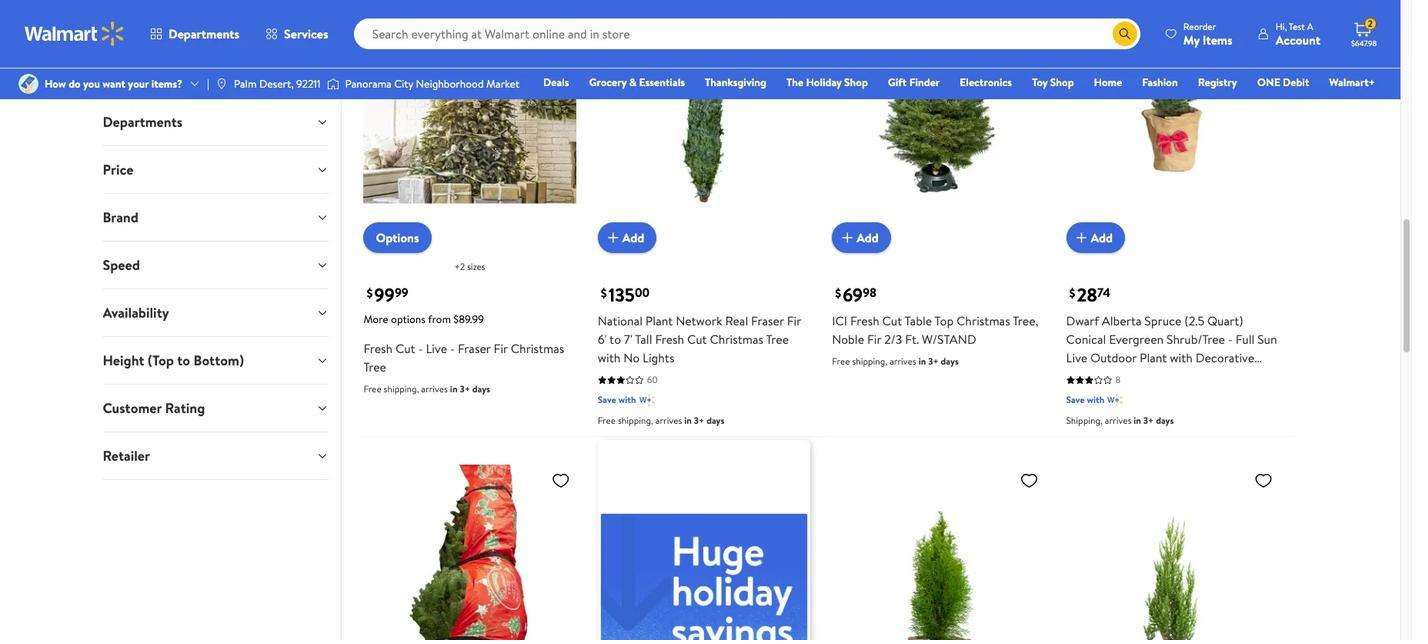 Task type: locate. For each thing, give the bounding box(es) containing it.
network
[[676, 313, 722, 330]]

arrives down walmart plus image
[[1105, 414, 1132, 427]]

$ left 69
[[835, 285, 841, 302]]

0 horizontal spatial live
[[426, 340, 447, 357]]

to inside "national plant network real fraser fir 6' to 7' tall fresh cut christmas tree with no lights"
[[610, 331, 621, 348]]

0 horizontal spatial  image
[[18, 74, 38, 94]]

$ inside $ 28 74
[[1069, 285, 1076, 302]]

1 horizontal spatial fresh
[[655, 331, 684, 348]]

shop right toy
[[1050, 75, 1074, 90]]

0 vertical spatial shipping,
[[852, 355, 888, 368]]

to right (top
[[178, 351, 191, 370]]

1 horizontal spatial cut
[[687, 331, 707, 348]]

2 add to cart image from the left
[[838, 229, 857, 247]]

fraser down $89.99
[[458, 340, 491, 357]]

evergreen
[[1109, 331, 1164, 348]]

1 vertical spatial free
[[364, 383, 382, 396]]

add to cart image for 135
[[604, 229, 622, 247]]

fraser
[[751, 313, 784, 330], [458, 340, 491, 357]]

- inside dwarf alberta spruce (2.5 quart) conical evergreen shrub/tree - full sun live outdoor plant with decorative burlap wrap
[[1228, 331, 1233, 348]]

add
[[622, 229, 644, 246], [857, 229, 879, 246], [1091, 229, 1113, 246]]

options link
[[364, 223, 431, 253]]

0 vertical spatial departments
[[169, 25, 239, 42]]

departments
[[169, 25, 239, 42], [103, 112, 183, 132]]

0 vertical spatial to
[[610, 331, 621, 348]]

save left walmart plus icon
[[598, 393, 616, 407]]

fraser inside fresh cut - live -  fraser fir christmas tree free shipping, arrives in 3+ days
[[458, 340, 491, 357]]

quart)
[[1208, 313, 1243, 330]]

shipping, down walmart plus icon
[[618, 414, 653, 427]]

1 vertical spatial tree
[[364, 359, 386, 376]]

sizes
[[467, 260, 485, 273]]

0 horizontal spatial fresh
[[364, 340, 393, 357]]

0 horizontal spatial plant
[[646, 313, 673, 330]]

with down shrub/tree
[[1170, 350, 1193, 367]]

cut down network
[[687, 331, 707, 348]]

2 horizontal spatial free
[[832, 355, 850, 368]]

panorama
[[345, 76, 392, 92]]

national plant network real fraser fir 6' to 7' tall fresh cut christmas tree with no lights
[[598, 313, 801, 367]]

arrives inside the ici fresh cut table top christmas tree, noble fir 2/3 ft. w/stand free shipping, arrives in 3+ days
[[890, 355, 916, 368]]

0 horizontal spatial fir
[[494, 340, 508, 357]]

7'
[[624, 331, 633, 348]]

0 horizontal spatial add to cart image
[[604, 229, 622, 247]]

1 vertical spatial fraser
[[458, 340, 491, 357]]

save with for 135
[[598, 393, 636, 407]]

1 add button from the left
[[598, 223, 657, 253]]

1 horizontal spatial to
[[610, 331, 621, 348]]

2 shop from the left
[[1050, 75, 1074, 90]]

1 horizontal spatial add to cart image
[[838, 229, 857, 247]]

live inside dwarf alberta spruce (2.5 quart) conical evergreen shrub/tree - full sun live outdoor plant with decorative burlap wrap
[[1066, 350, 1088, 367]]

shipping, inside fresh cut - live -  fraser fir christmas tree free shipping, arrives in 3+ days
[[384, 383, 419, 396]]

options
[[376, 230, 419, 246]]

test
[[1289, 20, 1305, 33]]

height (top to bottom) button
[[91, 337, 341, 384]]

135
[[609, 282, 635, 308]]

hi, test a account
[[1276, 20, 1321, 48]]

1 add to cart image from the left
[[604, 229, 622, 247]]

how
[[45, 76, 66, 92]]

1 save from the left
[[598, 393, 616, 407]]

deals
[[543, 75, 569, 90]]

99 up options
[[395, 285, 408, 301]]

city
[[394, 76, 413, 92]]

save with
[[598, 393, 636, 407], [1066, 393, 1105, 407]]

 image
[[18, 74, 38, 94], [215, 78, 228, 90]]

tree inside fresh cut - live -  fraser fir christmas tree free shipping, arrives in 3+ days
[[364, 359, 386, 376]]

2 $ from the left
[[601, 285, 607, 302]]

3 $ from the left
[[835, 285, 841, 302]]

fresh
[[850, 313, 879, 330], [655, 331, 684, 348], [364, 340, 393, 357]]

add up 74
[[1091, 229, 1113, 246]]

cut down options
[[396, 340, 415, 357]]

deals link
[[536, 74, 576, 91]]

save up shipping,
[[1066, 393, 1085, 407]]

- down 'from'
[[450, 340, 455, 357]]

0 horizontal spatial add button
[[598, 223, 657, 253]]

fresh up lights
[[655, 331, 684, 348]]

$ inside $ 99 99
[[367, 285, 373, 302]]

tree left noble
[[766, 331, 789, 348]]

one debit
[[1257, 75, 1309, 90]]

ici
[[832, 313, 847, 330]]

99 up 'more'
[[374, 282, 395, 308]]

3 add from the left
[[1091, 229, 1113, 246]]

1 horizontal spatial plant
[[1140, 350, 1167, 367]]

2 add from the left
[[857, 229, 879, 246]]

add to cart image
[[604, 229, 622, 247], [838, 229, 857, 247]]

1 horizontal spatial save with
[[1066, 393, 1105, 407]]

price button
[[91, 146, 341, 193]]

1 horizontal spatial  image
[[215, 78, 228, 90]]

0 horizontal spatial add
[[622, 229, 644, 246]]

1 horizontal spatial free
[[598, 414, 616, 427]]

add up 98
[[857, 229, 879, 246]]

fir inside fresh cut - live -  fraser fir christmas tree free shipping, arrives in 3+ days
[[494, 340, 508, 357]]

$ inside $ 135 00
[[601, 285, 607, 302]]

retailer tab
[[91, 433, 341, 479]]

days inside the ici fresh cut table top christmas tree, noble fir 2/3 ft. w/stand free shipping, arrives in 3+ days
[[941, 355, 959, 368]]

3+ inside fresh cut - live -  fraser fir christmas tree free shipping, arrives in 3+ days
[[460, 383, 470, 396]]

$ left 135
[[601, 285, 607, 302]]

1 shop from the left
[[844, 75, 868, 90]]

1 horizontal spatial fraser
[[751, 313, 784, 330]]

(2.5
[[1185, 313, 1205, 330]]

2 add button from the left
[[832, 223, 891, 253]]

fir inside "national plant network real fraser fir 6' to 7' tall fresh cut christmas tree with no lights"
[[787, 313, 801, 330]]

0 horizontal spatial -
[[418, 340, 423, 357]]

market
[[486, 76, 520, 92]]

christmas left 6'
[[511, 340, 564, 357]]

4 $ from the left
[[1069, 285, 1076, 302]]

3+
[[928, 355, 939, 368], [460, 383, 470, 396], [694, 414, 704, 427], [1143, 414, 1154, 427]]

speed
[[103, 256, 140, 275]]

 image for palm
[[215, 78, 228, 90]]

2 save with from the left
[[1066, 393, 1105, 407]]

live inside fresh cut - live -  fraser fir christmas tree free shipping, arrives in 3+ days
[[426, 340, 447, 357]]

with left walmart plus icon
[[619, 393, 636, 407]]

1 horizontal spatial add
[[857, 229, 879, 246]]

christmas down real
[[710, 331, 764, 348]]

3+ inside the ici fresh cut table top christmas tree, noble fir 2/3 ft. w/stand free shipping, arrives in 3+ days
[[928, 355, 939, 368]]

shrub/tree
[[1167, 331, 1225, 348]]

1 horizontal spatial add button
[[832, 223, 891, 253]]

cut up 2/3
[[882, 313, 902, 330]]

shipping, arrives in 3+ days
[[1066, 414, 1174, 427]]

2 horizontal spatial add button
[[1066, 223, 1125, 253]]

departments down your
[[103, 112, 183, 132]]

 image right |
[[215, 78, 228, 90]]

customer rating
[[103, 399, 205, 418]]

shop
[[844, 75, 868, 90], [1050, 75, 1074, 90]]

69
[[843, 282, 863, 308]]

one
[[1257, 75, 1280, 90]]

0 horizontal spatial free
[[364, 383, 382, 396]]

days
[[941, 355, 959, 368], [472, 383, 490, 396], [707, 414, 725, 427], [1156, 414, 1174, 427]]

2 horizontal spatial fir
[[867, 331, 881, 348]]

 image
[[327, 76, 339, 92]]

with inside dwarf alberta spruce (2.5 quart) conical evergreen shrub/tree - full sun live outdoor plant with decorative burlap wrap
[[1170, 350, 1193, 367]]

reorder
[[1184, 20, 1216, 33]]

add to cart image up 69
[[838, 229, 857, 247]]

add button for 69
[[832, 223, 891, 253]]

3 add button from the left
[[1066, 223, 1125, 253]]

kirk car top carrier & protector image
[[364, 465, 576, 640]]

shop right holiday
[[844, 75, 868, 90]]

conical
[[1066, 331, 1106, 348]]

christmas
[[957, 313, 1010, 330], [710, 331, 764, 348], [511, 340, 564, 357]]

with down 6'
[[598, 350, 621, 367]]

shipping, down options
[[384, 383, 419, 396]]

1 $ from the left
[[367, 285, 373, 302]]

2 horizontal spatial add
[[1091, 229, 1113, 246]]

palm desert, 92211
[[234, 76, 321, 92]]

add to cart image for 69
[[838, 229, 857, 247]]

2 horizontal spatial -
[[1228, 331, 1233, 348]]

0 horizontal spatial christmas
[[511, 340, 564, 357]]

0 horizontal spatial tree
[[364, 359, 386, 376]]

add up 00
[[622, 229, 644, 246]]

add button up 74
[[1066, 223, 1125, 253]]

national plant network real fraser fir 6' to 7' tall fresh cut christmas tree with no lights image
[[598, 0, 811, 241]]

lots to love for less.low prices all season long. shop now image
[[598, 511, 811, 640]]

my
[[1184, 31, 1200, 48]]

2 horizontal spatial christmas
[[957, 313, 1010, 330]]

2 horizontal spatial cut
[[882, 313, 902, 330]]

2 horizontal spatial fresh
[[850, 313, 879, 330]]

fresh inside the ici fresh cut table top christmas tree, noble fir 2/3 ft. w/stand free shipping, arrives in 3+ days
[[850, 313, 879, 330]]

arrives down ft.
[[890, 355, 916, 368]]

1 horizontal spatial save
[[1066, 393, 1085, 407]]

customer rating button
[[91, 385, 341, 432]]

live
[[426, 340, 447, 357], [1066, 350, 1088, 367]]

2 save from the left
[[1066, 393, 1085, 407]]

services
[[284, 25, 328, 42]]

0 vertical spatial free
[[832, 355, 850, 368]]

1 horizontal spatial shop
[[1050, 75, 1074, 90]]

departments up |
[[169, 25, 239, 42]]

1 horizontal spatial tree
[[766, 331, 789, 348]]

2 vertical spatial free
[[598, 414, 616, 427]]

plant
[[646, 313, 673, 330], [1140, 350, 1167, 367]]

plant up tall
[[646, 313, 673, 330]]

to inside dropdown button
[[178, 351, 191, 370]]

shipping, down noble
[[852, 355, 888, 368]]

0 horizontal spatial fraser
[[458, 340, 491, 357]]

6'
[[598, 331, 607, 348]]

0 vertical spatial tree
[[766, 331, 789, 348]]

- down more options from $89.99 at the left of the page
[[418, 340, 423, 357]]

8
[[1116, 373, 1121, 387]]

fir
[[787, 313, 801, 330], [867, 331, 881, 348], [494, 340, 508, 357]]

departments tab
[[91, 99, 341, 145]]

save with for 28
[[1066, 393, 1105, 407]]

to left 7'
[[610, 331, 621, 348]]

2
[[1368, 17, 1373, 30]]

$
[[367, 285, 373, 302], [601, 285, 607, 302], [835, 285, 841, 302], [1069, 285, 1076, 302]]

tree inside "national plant network real fraser fir 6' to 7' tall fresh cut christmas tree with no lights"
[[766, 331, 789, 348]]

99 inside $ 99 99
[[395, 285, 408, 301]]

Walmart Site-Wide search field
[[354, 18, 1140, 49]]

walmart plus image
[[639, 393, 655, 408]]

christmas up w/stand
[[957, 313, 1010, 330]]

add button up 98
[[832, 223, 891, 253]]

lights
[[643, 350, 675, 367]]

registry link
[[1191, 74, 1244, 91]]

toy shop
[[1032, 75, 1074, 90]]

tree down 'more'
[[364, 359, 386, 376]]

christmas inside fresh cut - live -  fraser fir christmas tree free shipping, arrives in 3+ days
[[511, 340, 564, 357]]

fresh cut - live -  fraser fir christmas tree image
[[364, 0, 576, 241]]

add to favorites list, kirk car top carrier & protector image
[[552, 471, 570, 490]]

$ left 28
[[1069, 285, 1076, 302]]

0 horizontal spatial save with
[[598, 393, 636, 407]]

add to cart image up 135
[[604, 229, 622, 247]]

1 horizontal spatial christmas
[[710, 331, 764, 348]]

save with up shipping,
[[1066, 393, 1105, 407]]

-
[[1228, 331, 1233, 348], [418, 340, 423, 357], [450, 340, 455, 357]]

1 horizontal spatial shipping,
[[618, 414, 653, 427]]

1 horizontal spatial fir
[[787, 313, 801, 330]]

shop inside the holiday shop link
[[844, 75, 868, 90]]

1 vertical spatial plant
[[1140, 350, 1167, 367]]

- left full
[[1228, 331, 1233, 348]]

2 vertical spatial shipping,
[[618, 414, 653, 427]]

christmas inside the ici fresh cut table top christmas tree, noble fir 2/3 ft. w/stand free shipping, arrives in 3+ days
[[957, 313, 1010, 330]]

0 horizontal spatial shipping,
[[384, 383, 419, 396]]

0 horizontal spatial save
[[598, 393, 616, 407]]

to
[[610, 331, 621, 348], [178, 351, 191, 370]]

with
[[598, 350, 621, 367], [1170, 350, 1193, 367], [619, 393, 636, 407], [1087, 393, 1105, 407]]

save with left walmart plus icon
[[598, 393, 636, 407]]

0 vertical spatial fraser
[[751, 313, 784, 330]]

search icon image
[[1119, 28, 1131, 40]]

arrives down 'from'
[[421, 383, 448, 396]]

fresh down 'more'
[[364, 340, 393, 357]]

arrives
[[890, 355, 916, 368], [421, 383, 448, 396], [656, 414, 682, 427], [1105, 414, 1132, 427]]

want
[[103, 76, 125, 92]]

fraser right real
[[751, 313, 784, 330]]

add button up $ 135 00
[[598, 223, 657, 253]]

$ up 'more'
[[367, 285, 373, 302]]

fresh up noble
[[850, 313, 879, 330]]

live christmas tree blue point juniper (2.5 quart) evergreen plant with decorative burlap wrap image
[[1066, 465, 1279, 640]]

shipping,
[[852, 355, 888, 368], [384, 383, 419, 396], [618, 414, 653, 427]]

cut inside "national plant network real fraser fir 6' to 7' tall fresh cut christmas tree with no lights"
[[687, 331, 707, 348]]

your
[[128, 76, 149, 92]]

2/3
[[884, 331, 902, 348]]

walmart image
[[25, 22, 125, 46]]

live up burlap
[[1066, 350, 1088, 367]]

palm
[[234, 76, 257, 92]]

1 vertical spatial departments
[[103, 112, 183, 132]]

0 horizontal spatial cut
[[396, 340, 415, 357]]

plant down evergreen on the bottom of page
[[1140, 350, 1167, 367]]

availability
[[103, 303, 169, 322]]

arrives inside fresh cut - live -  fraser fir christmas tree free shipping, arrives in 3+ days
[[421, 383, 448, 396]]

Search search field
[[354, 18, 1140, 49]]

2 horizontal spatial shipping,
[[852, 355, 888, 368]]

 image left the 'how'
[[18, 74, 38, 94]]

live down 'from'
[[426, 340, 447, 357]]

save for 135
[[598, 393, 616, 407]]

1 horizontal spatial -
[[450, 340, 455, 357]]

outdoor
[[1091, 350, 1137, 367]]

$ inside $ 69 98
[[835, 285, 841, 302]]

days inside fresh cut - live -  fraser fir christmas tree free shipping, arrives in 3+ days
[[472, 383, 490, 396]]

1 vertical spatial shipping,
[[384, 383, 419, 396]]

departments inside popup button
[[169, 25, 239, 42]]

availability tab
[[91, 289, 341, 336]]

0 horizontal spatial to
[[178, 351, 191, 370]]

+2 sizes
[[454, 260, 485, 273]]

1 add from the left
[[622, 229, 644, 246]]

0 vertical spatial plant
[[646, 313, 673, 330]]

gift finder link
[[881, 74, 947, 91]]

height
[[103, 351, 145, 370]]

1 save with from the left
[[598, 393, 636, 407]]

height (top to bottom) tab
[[91, 337, 341, 384]]

1 horizontal spatial live
[[1066, 350, 1088, 367]]

tree
[[766, 331, 789, 348], [364, 359, 386, 376]]

0 horizontal spatial shop
[[844, 75, 868, 90]]

1 vertical spatial to
[[178, 351, 191, 370]]

grocery & essentials
[[589, 75, 685, 90]]

cut
[[882, 313, 902, 330], [687, 331, 707, 348], [396, 340, 415, 357]]

$ for 99
[[367, 285, 373, 302]]

add button
[[598, 223, 657, 253], [832, 223, 891, 253], [1066, 223, 1125, 253]]



Task type: describe. For each thing, give the bounding box(es) containing it.
burlap
[[1066, 368, 1101, 385]]

add button for 28
[[1066, 223, 1125, 253]]

fresh inside fresh cut - live -  fraser fir christmas tree free shipping, arrives in 3+ days
[[364, 340, 393, 357]]

(top
[[148, 351, 174, 370]]

more options from $89.99
[[364, 312, 484, 327]]

brand
[[103, 208, 139, 227]]

options
[[391, 312, 426, 327]]

add to favorites list, live christmas tree blue point juniper (2.5 quart) evergreen plant with decorative burlap wrap image
[[1254, 471, 1273, 490]]

fresh inside "national plant network real fraser fir 6' to 7' tall fresh cut christmas tree with no lights"
[[655, 331, 684, 348]]

rating
[[165, 399, 205, 418]]

alberta
[[1102, 313, 1142, 330]]

items?
[[151, 76, 182, 92]]

in inside the ici fresh cut table top christmas tree, noble fir 2/3 ft. w/stand free shipping, arrives in 3+ days
[[919, 355, 926, 368]]

$ for 69
[[835, 285, 841, 302]]

add to favorites list, live christmas tree emerald green arborvitae (2.5 quart) evergreen plant with decorative burlap wrap image
[[1020, 471, 1039, 490]]

$ 28 74
[[1069, 282, 1111, 308]]

thanksgiving
[[705, 75, 767, 90]]

cut inside fresh cut - live -  fraser fir christmas tree free shipping, arrives in 3+ days
[[396, 340, 415, 357]]

save for 28
[[1066, 393, 1085, 407]]

wrap
[[1104, 368, 1131, 385]]

electronics
[[960, 75, 1012, 90]]

92211
[[296, 76, 321, 92]]

electronics link
[[953, 74, 1019, 91]]

28
[[1077, 282, 1098, 308]]

dwarf alberta spruce (2.5 quart) conical evergreen shrub/tree - full sun live outdoor plant with decorative burlap wrap
[[1066, 313, 1277, 385]]

thanksgiving link
[[698, 74, 773, 91]]

reorder my items
[[1184, 20, 1233, 48]]

departments button
[[91, 99, 341, 145]]

shop inside the toy shop link
[[1050, 75, 1074, 90]]

walmart+ link
[[1322, 74, 1382, 91]]

add to cart image
[[1072, 229, 1091, 247]]

the holiday shop link
[[780, 74, 875, 91]]

real
[[725, 313, 748, 330]]

retailer button
[[91, 433, 341, 479]]

walmart plus image
[[1108, 393, 1123, 408]]

with inside "national plant network real fraser fir 6' to 7' tall fresh cut christmas tree with no lights"
[[598, 350, 621, 367]]

+2
[[454, 260, 465, 273]]

essentials
[[639, 75, 685, 90]]

customer rating tab
[[91, 385, 341, 432]]

fraser inside "national plant network real fraser fir 6' to 7' tall fresh cut christmas tree with no lights"
[[751, 313, 784, 330]]

christmas inside "national plant network real fraser fir 6' to 7' tall fresh cut christmas tree with no lights"
[[710, 331, 764, 348]]

height (top to bottom)
[[103, 351, 244, 370]]

cut inside the ici fresh cut table top christmas tree, noble fir 2/3 ft. w/stand free shipping, arrives in 3+ days
[[882, 313, 902, 330]]

home link
[[1087, 74, 1129, 91]]

decorative
[[1196, 350, 1255, 367]]

holiday
[[806, 75, 842, 90]]

tree,
[[1013, 313, 1039, 330]]

registry
[[1198, 75, 1237, 90]]

in inside fresh cut - live -  fraser fir christmas tree free shipping, arrives in 3+ days
[[450, 383, 458, 396]]

add for 69
[[857, 229, 879, 246]]

account
[[1276, 31, 1321, 48]]

$ 99 99
[[367, 282, 408, 308]]

grocery
[[589, 75, 627, 90]]

dwarf alberta spruce (2.5 quart) conical evergreen shrub/tree - full sun live outdoor plant with decorative burlap wrap image
[[1066, 0, 1279, 241]]

74
[[1098, 285, 1111, 301]]

plant inside dwarf alberta spruce (2.5 quart) conical evergreen shrub/tree - full sun live outdoor plant with decorative burlap wrap
[[1140, 350, 1167, 367]]

fashion
[[1142, 75, 1178, 90]]

price
[[103, 160, 134, 179]]

w/stand
[[922, 331, 976, 348]]

with left walmart plus image
[[1087, 393, 1105, 407]]

top
[[935, 313, 954, 330]]

free inside the ici fresh cut table top christmas tree, noble fir 2/3 ft. w/stand free shipping, arrives in 3+ days
[[832, 355, 850, 368]]

services button
[[253, 15, 341, 52]]

customer
[[103, 399, 162, 418]]

panorama city neighborhood market
[[345, 76, 520, 92]]

national
[[598, 313, 643, 330]]

departments inside dropdown button
[[103, 112, 183, 132]]

free inside fresh cut - live -  fraser fir christmas tree free shipping, arrives in 3+ days
[[364, 383, 382, 396]]

 image for how
[[18, 74, 38, 94]]

fashion link
[[1135, 74, 1185, 91]]

neighborhood
[[416, 76, 484, 92]]

retailer
[[103, 446, 150, 466]]

shipping,
[[1066, 414, 1103, 427]]

gift
[[888, 75, 907, 90]]

add for 28
[[1091, 229, 1113, 246]]

clear search field text image
[[1094, 27, 1107, 40]]

brand tab
[[91, 194, 341, 241]]

$ 135 00
[[601, 282, 650, 308]]

fir inside the ici fresh cut table top christmas tree, noble fir 2/3 ft. w/stand free shipping, arrives in 3+ days
[[867, 331, 881, 348]]

grocery & essentials link
[[582, 74, 692, 91]]

price tab
[[91, 146, 341, 193]]

finder
[[909, 75, 940, 90]]

ft.
[[905, 331, 919, 348]]

2 $647.98
[[1351, 17, 1377, 48]]

home
[[1094, 75, 1122, 90]]

add button for 135
[[598, 223, 657, 253]]

|
[[207, 76, 209, 92]]

add for 135
[[622, 229, 644, 246]]

speed tab
[[91, 242, 341, 289]]

98
[[863, 285, 877, 301]]

shipping, inside the ici fresh cut table top christmas tree, noble fir 2/3 ft. w/stand free shipping, arrives in 3+ days
[[852, 355, 888, 368]]

you
[[83, 76, 100, 92]]

$ for 28
[[1069, 285, 1076, 302]]

the
[[787, 75, 804, 90]]

a
[[1307, 20, 1313, 33]]

from
[[428, 312, 451, 327]]

free shipping, arrives in 3+ days
[[598, 414, 725, 427]]

tall
[[635, 331, 652, 348]]

desert,
[[259, 76, 294, 92]]

gift finder
[[888, 75, 940, 90]]

ici fresh cut table top christmas tree, noble fir 2/3 ft. w/stand image
[[832, 0, 1045, 241]]

availability button
[[91, 289, 341, 336]]

arrives down 60
[[656, 414, 682, 427]]

live christmas tree emerald green arborvitae (2.5 quart) evergreen plant with decorative burlap wrap image
[[832, 465, 1045, 640]]

do
[[69, 76, 81, 92]]

brand button
[[91, 194, 341, 241]]

toy shop link
[[1025, 74, 1081, 91]]

one debit link
[[1250, 74, 1316, 91]]

spruce
[[1145, 313, 1182, 330]]

toy
[[1032, 75, 1048, 90]]

debit
[[1283, 75, 1309, 90]]

plant inside "national plant network real fraser fir 6' to 7' tall fresh cut christmas tree with no lights"
[[646, 313, 673, 330]]

sun
[[1258, 331, 1277, 348]]

dwarf
[[1066, 313, 1099, 330]]

bottom)
[[194, 351, 244, 370]]

$ for 135
[[601, 285, 607, 302]]



Task type: vqa. For each thing, say whether or not it's contained in the screenshot.
Shop
yes



